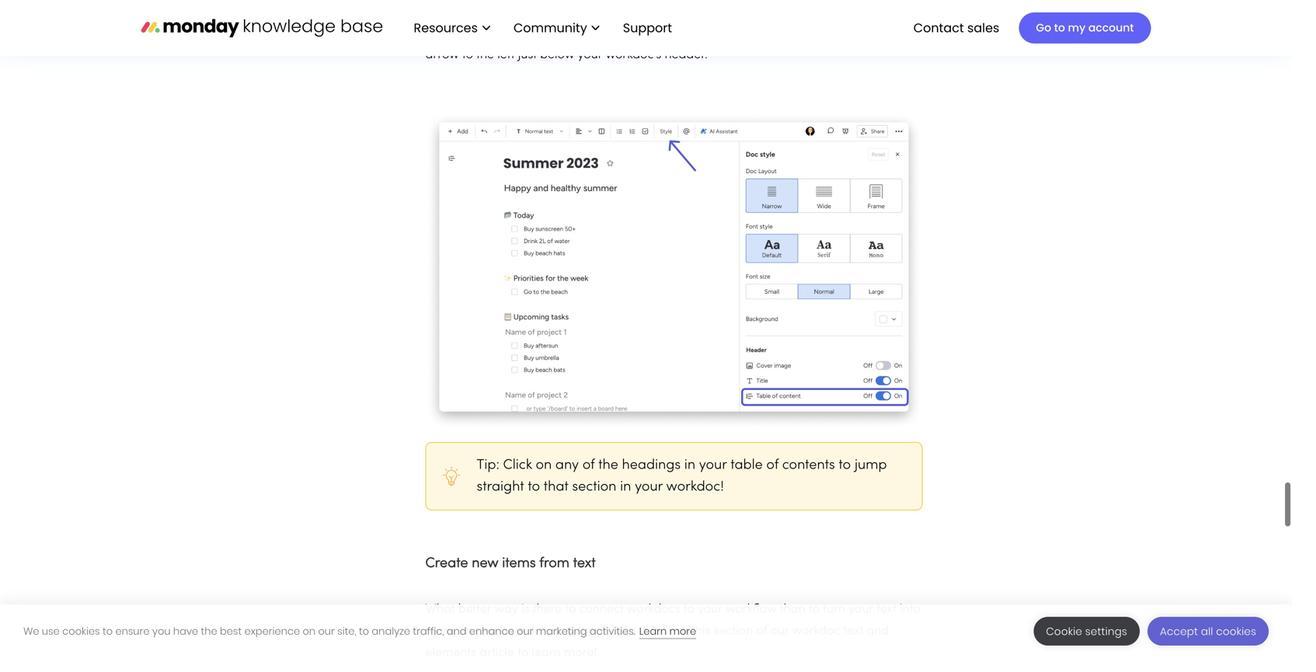 Task type: describe. For each thing, give the bounding box(es) containing it.
2 horizontal spatial text
[[877, 604, 897, 616]]

you inside what better way is there to connect workdocs to your workflow than to turn your text into items on any board as you type? take a look at this section of our workdoc text and elements article to learn more!
[[554, 626, 575, 637]]

added
[[498, 28, 536, 39]]

your right turn
[[849, 604, 874, 616]]

arrow
[[426, 50, 459, 61]]

table inside click on any of the headings in your table of contents to jump straight to that section in your workdoc!
[[731, 459, 763, 472]]

article
[[480, 647, 514, 658]]

to left jump
[[839, 459, 851, 472]]

1 vertical spatial in
[[620, 481, 631, 494]]

dialog containing cookie settings
[[0, 605, 1292, 658]]

experience
[[244, 624, 300, 638]]

way
[[495, 604, 518, 616]]

cookie settings
[[1046, 624, 1128, 639]]

it
[[804, 28, 810, 39]]

go to my account link
[[1019, 12, 1151, 44]]

once
[[426, 28, 456, 39]]

resources link
[[406, 15, 498, 41]]

from
[[540, 557, 570, 570]]

contact sales link
[[906, 15, 1008, 41]]

you've
[[459, 28, 495, 39]]

ensure
[[115, 624, 150, 638]]

account
[[1089, 20, 1134, 35]]

we use cookies to ensure you have the best experience on our site, to analyze traffic, and enhance our marketing activities. learn more
[[23, 624, 696, 638]]

on inside what better way is there to connect workdocs to your workflow than to turn your text into items on any board as you type? take a look at this section of our workdoc text and elements article to learn more!
[[459, 626, 473, 637]]

learn more link
[[639, 624, 696, 639]]

to left ensure
[[103, 624, 113, 638]]

cookie
[[1046, 624, 1083, 639]]

can
[[672, 28, 693, 39]]

the inside click on any of the headings in your table of contents to jump straight to that section in your workdoc!
[[598, 459, 618, 472]]

my
[[1068, 20, 1086, 35]]

your inside the once you've added a table of contents, you can open and collapse it freely using the arrow to the left just below your workdoc's header.
[[578, 50, 603, 61]]

0 horizontal spatial on
[[303, 624, 316, 638]]

as
[[538, 626, 551, 637]]

collapse
[[754, 28, 801, 39]]

resources
[[414, 19, 478, 36]]

table inside the once you've added a table of contents, you can open and collapse it freely using the arrow to the left just below your workdoc's header.
[[550, 28, 578, 39]]

0 vertical spatial in
[[685, 459, 696, 472]]

main element
[[398, 0, 1151, 56]]

tip:
[[477, 459, 500, 472]]

contact
[[914, 19, 964, 36]]

that
[[544, 481, 569, 494]]

community link
[[506, 15, 608, 41]]

click
[[503, 459, 532, 472]]

and inside what better way is there to connect workdocs to your workflow than to turn your text into items on any board as you type? take a look at this section of our workdoc text and elements article to learn more!
[[867, 626, 889, 637]]

monday.com logo image
[[141, 11, 383, 44]]

just
[[518, 50, 537, 61]]

board
[[500, 626, 535, 637]]

workdocs
[[627, 604, 681, 616]]

your down headings
[[635, 481, 663, 494]]

any inside click on any of the headings in your table of contents to jump straight to that section in your workdoc!
[[556, 459, 579, 472]]

create new items from text
[[426, 557, 596, 570]]

go
[[1036, 20, 1052, 35]]

what
[[426, 604, 455, 616]]

our inside what better way is there to connect workdocs to your workflow than to turn your text into items on any board as you type? take a look at this section of our workdoc text and elements article to learn more!
[[770, 626, 789, 637]]

have
[[173, 624, 198, 638]]

activities.
[[590, 624, 636, 638]]

straight
[[477, 481, 524, 494]]

is
[[522, 604, 530, 616]]

accept all cookies button
[[1148, 617, 1269, 646]]

1 horizontal spatial our
[[517, 624, 533, 638]]

click on any of the headings in your table of contents to jump straight to that section in your workdoc!
[[477, 459, 887, 494]]

more!
[[564, 647, 597, 658]]

of inside the once you've added a table of contents, you can open and collapse it freely using the arrow to the left just below your workdoc's header.
[[582, 28, 592, 39]]

we
[[23, 624, 39, 638]]

group image
[[426, 113, 923, 430]]

freely
[[814, 28, 845, 39]]

0 horizontal spatial and
[[447, 624, 467, 638]]

use
[[42, 624, 60, 638]]

0 horizontal spatial text
[[573, 557, 596, 570]]

to left the that
[[528, 481, 540, 494]]

create
[[426, 557, 468, 570]]

take
[[611, 626, 637, 637]]



Task type: locate. For each thing, give the bounding box(es) containing it.
1 horizontal spatial section
[[714, 626, 753, 637]]

and right workdoc
[[867, 626, 889, 637]]

your
[[578, 50, 603, 61], [699, 459, 727, 472], [635, 481, 663, 494], [698, 604, 723, 616], [849, 604, 874, 616]]

cookies for use
[[62, 624, 100, 638]]

cookies
[[62, 624, 100, 638], [1216, 624, 1257, 639]]

1 horizontal spatial any
[[556, 459, 579, 472]]

to inside main element
[[1054, 20, 1065, 35]]

to left turn
[[809, 604, 820, 616]]

1 vertical spatial items
[[426, 626, 455, 637]]

a left look
[[640, 626, 648, 637]]

items right new
[[502, 557, 536, 570]]

2 horizontal spatial on
[[536, 459, 552, 472]]

below
[[540, 50, 575, 61]]

sales
[[968, 19, 1000, 36]]

0 horizontal spatial any
[[476, 626, 497, 637]]

1 horizontal spatial cookies
[[1216, 624, 1257, 639]]

community
[[514, 19, 587, 36]]

a inside what better way is there to connect workdocs to your workflow than to turn your text into items on any board as you type? take a look at this section of our workdoc text and elements article to learn more!
[[640, 626, 648, 637]]

0 vertical spatial any
[[556, 459, 579, 472]]

0 vertical spatial table
[[550, 28, 578, 39]]

there
[[533, 604, 562, 616]]

1 vertical spatial table
[[731, 459, 763, 472]]

and inside the once you've added a table of contents, you can open and collapse it freely using the arrow to the left just below your workdoc's header.
[[728, 28, 751, 39]]

to up more
[[684, 604, 695, 616]]

1 vertical spatial section
[[714, 626, 753, 637]]

table up "below" at the left top
[[550, 28, 578, 39]]

the right the using
[[881, 28, 899, 39]]

and right open
[[728, 28, 751, 39]]

and
[[728, 28, 751, 39], [447, 624, 467, 638], [867, 626, 889, 637]]

jump
[[855, 459, 887, 472]]

connect
[[579, 604, 624, 616]]

1 horizontal spatial on
[[459, 626, 473, 637]]

your up the this
[[698, 604, 723, 616]]

0 horizontal spatial cookies
[[62, 624, 100, 638]]

than
[[780, 604, 806, 616]]

better
[[458, 604, 492, 616]]

headings
[[622, 459, 681, 472]]

workdoc
[[792, 626, 840, 637]]

contact sales
[[914, 19, 1000, 36]]

section down workflow
[[714, 626, 753, 637]]

text down turn
[[844, 626, 864, 637]]

support link
[[615, 15, 685, 41], [623, 19, 677, 36]]

of inside what better way is there to connect workdocs to your workflow than to turn your text into items on any board as you type? take a look at this section of our workdoc text and elements article to learn more!
[[756, 626, 767, 637]]

our left site,
[[318, 624, 335, 638]]

items inside what better way is there to connect workdocs to your workflow than to turn your text into items on any board as you type? take a look at this section of our workdoc text and elements article to learn more!
[[426, 626, 455, 637]]

section inside click on any of the headings in your table of contents to jump straight to that section in your workdoc!
[[572, 481, 617, 494]]

2 horizontal spatial and
[[867, 626, 889, 637]]

a
[[539, 28, 546, 39], [640, 626, 648, 637]]

section right the that
[[572, 481, 617, 494]]

you
[[649, 28, 669, 39], [152, 624, 171, 638], [554, 626, 575, 637]]

1 vertical spatial text
[[877, 604, 897, 616]]

accept
[[1160, 624, 1198, 639]]

on
[[536, 459, 552, 472], [303, 624, 316, 638], [459, 626, 473, 637]]

you left have
[[152, 624, 171, 638]]

into
[[900, 604, 921, 616]]

1 vertical spatial a
[[640, 626, 648, 637]]

left
[[498, 50, 515, 61]]

in up workdoc!
[[685, 459, 696, 472]]

of left contents
[[767, 459, 779, 472]]

enhance
[[469, 624, 514, 638]]

0 horizontal spatial section
[[572, 481, 617, 494]]

all
[[1201, 624, 1214, 639]]

text
[[573, 557, 596, 570], [877, 604, 897, 616], [844, 626, 864, 637]]

traffic,
[[413, 624, 444, 638]]

of left "contents,"
[[582, 28, 592, 39]]

accept all cookies
[[1160, 624, 1257, 639]]

what better way is there to connect workdocs to your workflow than to turn your text into items on any board as you type? take a look at this section of our workdoc text and elements article to learn more!
[[426, 604, 921, 658]]

to down board
[[518, 647, 529, 658]]

2 vertical spatial text
[[844, 626, 864, 637]]

section inside what better way is there to connect workdocs to your workflow than to turn your text into items on any board as you type? take a look at this section of our workdoc text and elements article to learn more!
[[714, 626, 753, 637]]

the left best
[[201, 624, 217, 638]]

0 horizontal spatial our
[[318, 624, 335, 638]]

to inside the once you've added a table of contents, you can open and collapse it freely using the arrow to the left just below your workdoc's header.
[[462, 50, 473, 61]]

and up elements
[[447, 624, 467, 638]]

table left contents
[[731, 459, 763, 472]]

contents
[[782, 459, 835, 472]]

list containing resources
[[398, 0, 685, 56]]

cookies inside button
[[1216, 624, 1257, 639]]

using
[[848, 28, 878, 39]]

1 horizontal spatial you
[[554, 626, 575, 637]]

your up workdoc!
[[699, 459, 727, 472]]

to right site,
[[359, 624, 369, 638]]

learn
[[639, 624, 667, 638]]

cookies right use
[[62, 624, 100, 638]]

any up article
[[476, 626, 497, 637]]

cookies right all at bottom
[[1216, 624, 1257, 639]]

1 horizontal spatial items
[[502, 557, 536, 570]]

any up the that
[[556, 459, 579, 472]]

table
[[550, 28, 578, 39], [731, 459, 763, 472]]

2 horizontal spatial our
[[770, 626, 789, 637]]

you inside the once you've added a table of contents, you can open and collapse it freely using the arrow to the left just below your workdoc's header.
[[649, 28, 669, 39]]

0 vertical spatial a
[[539, 28, 546, 39]]

once you've added a table of contents, you can open and collapse it freely using the arrow to the left just below your workdoc's header.
[[426, 28, 899, 61]]

a inside the once you've added a table of contents, you can open and collapse it freely using the arrow to the left just below your workdoc's header.
[[539, 28, 546, 39]]

of left headings
[[583, 459, 595, 472]]

0 vertical spatial section
[[572, 481, 617, 494]]

settings
[[1086, 624, 1128, 639]]

2 horizontal spatial you
[[649, 28, 669, 39]]

to
[[1054, 20, 1065, 35], [462, 50, 473, 61], [839, 459, 851, 472], [528, 481, 540, 494], [565, 604, 576, 616], [684, 604, 695, 616], [809, 604, 820, 616], [103, 624, 113, 638], [359, 624, 369, 638], [518, 647, 529, 658]]

1 horizontal spatial a
[[640, 626, 648, 637]]

any inside what better way is there to connect workdocs to your workflow than to turn your text into items on any board as you type? take a look at this section of our workdoc text and elements article to learn more!
[[476, 626, 497, 637]]

of down workflow
[[756, 626, 767, 637]]

to right the go
[[1054, 20, 1065, 35]]

turn
[[823, 604, 846, 616]]

the left headings
[[598, 459, 618, 472]]

analyze
[[372, 624, 410, 638]]

type?
[[578, 626, 608, 637]]

of
[[582, 28, 592, 39], [583, 459, 595, 472], [767, 459, 779, 472], [756, 626, 767, 637]]

go to my account
[[1036, 20, 1134, 35]]

0 horizontal spatial in
[[620, 481, 631, 494]]

a right added on the top of the page
[[539, 28, 546, 39]]

dialog
[[0, 605, 1292, 658]]

you right as
[[554, 626, 575, 637]]

1 horizontal spatial table
[[731, 459, 763, 472]]

your right "below" at the left top
[[578, 50, 603, 61]]

our
[[318, 624, 335, 638], [517, 624, 533, 638], [770, 626, 789, 637]]

items
[[502, 557, 536, 570], [426, 626, 455, 637]]

section
[[572, 481, 617, 494], [714, 626, 753, 637]]

to right there
[[565, 604, 576, 616]]

workdoc!
[[666, 481, 724, 494]]

0 vertical spatial items
[[502, 557, 536, 570]]

elements
[[426, 647, 476, 658]]

the left left
[[477, 50, 494, 61]]

site,
[[337, 624, 356, 638]]

cookies for all
[[1216, 624, 1257, 639]]

1 horizontal spatial and
[[728, 28, 751, 39]]

the
[[881, 28, 899, 39], [477, 50, 494, 61], [598, 459, 618, 472], [201, 624, 217, 638]]

in
[[685, 459, 696, 472], [620, 481, 631, 494]]

0 horizontal spatial you
[[152, 624, 171, 638]]

cookie settings button
[[1034, 617, 1140, 646]]

in down headings
[[620, 481, 631, 494]]

on inside click on any of the headings in your table of contents to jump straight to that section in your workdoc!
[[536, 459, 552, 472]]

support
[[623, 19, 672, 36]]

marketing
[[536, 624, 587, 638]]

contents,
[[596, 28, 645, 39]]

1 cookies from the left
[[62, 624, 100, 638]]

new
[[472, 557, 499, 570]]

on down "better"
[[459, 626, 473, 637]]

2 cookies from the left
[[1216, 624, 1257, 639]]

0 horizontal spatial a
[[539, 28, 546, 39]]

learn
[[532, 647, 561, 658]]

on up the that
[[536, 459, 552, 472]]

our down than
[[770, 626, 789, 637]]

1 vertical spatial any
[[476, 626, 497, 637]]

open
[[696, 28, 725, 39]]

0 horizontal spatial items
[[426, 626, 455, 637]]

0 vertical spatial text
[[573, 557, 596, 570]]

at
[[677, 626, 688, 637]]

workdoc's
[[606, 50, 662, 61]]

0 horizontal spatial table
[[550, 28, 578, 39]]

look
[[651, 626, 674, 637]]

text left into
[[877, 604, 897, 616]]

header.
[[665, 50, 708, 61]]

text right from
[[573, 557, 596, 570]]

workflow
[[726, 604, 777, 616]]

our left as
[[517, 624, 533, 638]]

list
[[398, 0, 685, 56]]

to down you've
[[462, 50, 473, 61]]

you left 'can'
[[649, 28, 669, 39]]

more
[[670, 624, 696, 638]]

on right experience
[[303, 624, 316, 638]]

1 horizontal spatial in
[[685, 459, 696, 472]]

best
[[220, 624, 242, 638]]

items down what at left bottom
[[426, 626, 455, 637]]

this
[[692, 626, 710, 637]]

1 horizontal spatial text
[[844, 626, 864, 637]]



Task type: vqa. For each thing, say whether or not it's contained in the screenshot.
use cookies
yes



